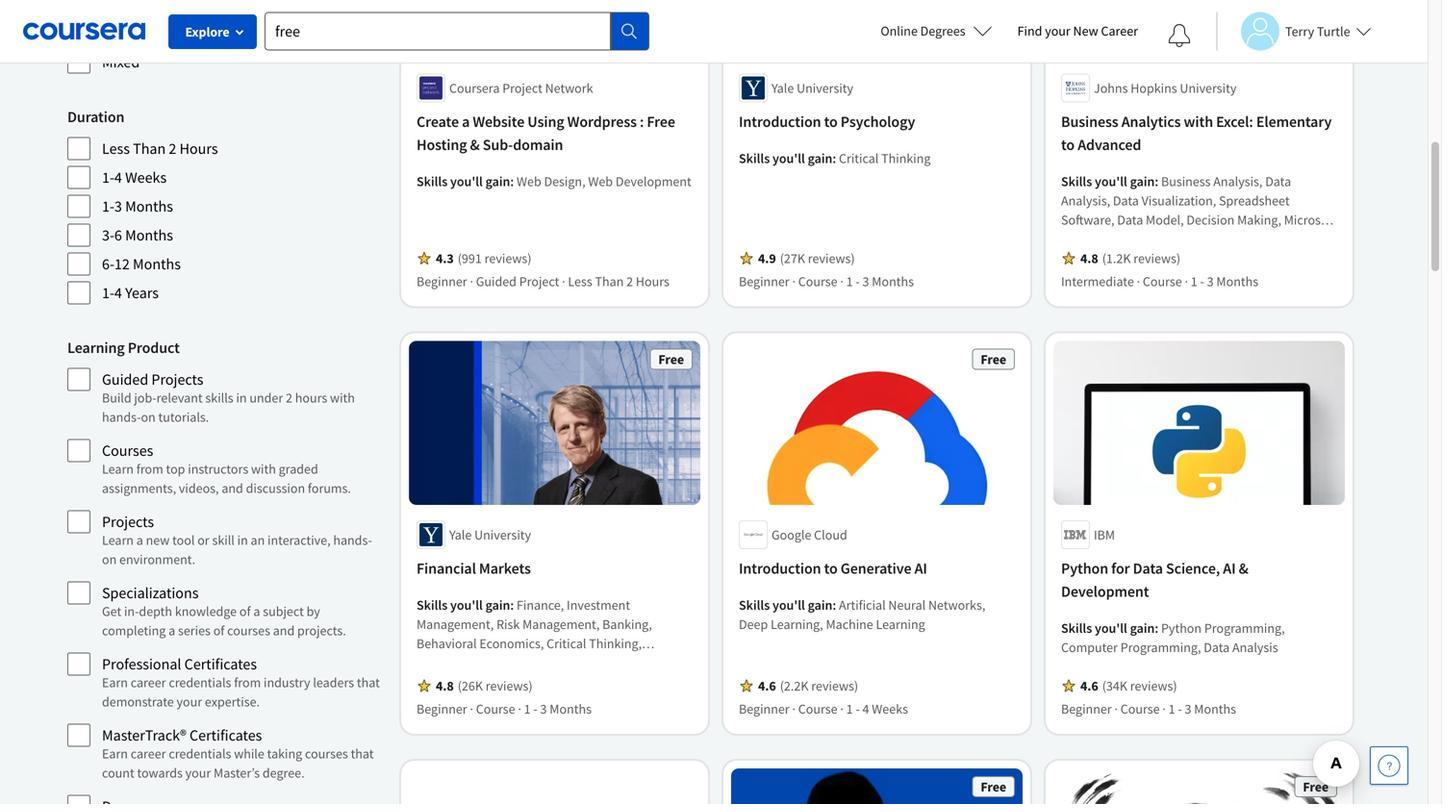 Task type: describe. For each thing, give the bounding box(es) containing it.
making,
[[1238, 211, 1282, 228]]

explore button
[[168, 14, 257, 49]]

skills for introduction to generative ai
[[739, 597, 770, 614]]

weeks inside duration group
[[125, 168, 167, 187]]

learning inside artificial neural networks, deep learning, machine learning
[[876, 616, 926, 633]]

1 for financial markets
[[524, 700, 531, 718]]

regulations
[[589, 654, 656, 672]]

innovation,
[[523, 654, 587, 672]]

4.9
[[758, 250, 776, 267]]

assignments,
[[102, 480, 176, 497]]

and down regulations in the bottom of the page
[[636, 674, 657, 691]]

1 for introduction to generative ai
[[847, 700, 853, 718]]

1- for 1-4 weeks
[[102, 168, 114, 187]]

instructors
[[188, 461, 248, 478]]

skills you'll gain : for python
[[1062, 620, 1162, 637]]

banking,
[[603, 616, 652, 633]]

product
[[128, 338, 180, 358]]

skills for financial markets
[[417, 597, 448, 614]]

a inside create a website using wordpress : free hosting & sub-domain
[[462, 112, 470, 131]]

build
[[102, 389, 132, 407]]

reviews) for python for data science, ai & development
[[1131, 677, 1178, 695]]

beginner · course · 1 - 3 months for for
[[1062, 700, 1237, 718]]

network
[[545, 79, 593, 97]]

less than 2 hours
[[102, 139, 218, 158]]

yale for introduction
[[772, 79, 794, 97]]

you'll for python for data science, ai & development
[[1095, 620, 1128, 637]]

less inside duration group
[[102, 139, 130, 158]]

you'll down hosting on the top left
[[450, 173, 483, 190]]

beginner · course · 1 - 3 months for markets
[[417, 700, 592, 718]]

(1.2k
[[1103, 250, 1131, 267]]

find your new career link
[[1008, 19, 1148, 43]]

get in-depth knowledge of a subject by completing a series of courses and projects.
[[102, 603, 346, 640]]

psychology
[[841, 112, 916, 131]]

4.6 (34k reviews)
[[1081, 677, 1178, 695]]

1 vertical spatial weeks
[[872, 700, 909, 718]]

online
[[881, 22, 918, 39]]

financial markets
[[417, 559, 531, 578]]

1 management, from the left
[[417, 616, 494, 633]]

analysis, up "software," at the right of page
[[1062, 192, 1111, 209]]

1 vertical spatial projects
[[102, 513, 154, 532]]

python for programming,
[[1162, 620, 1202, 637]]

earn career credentials while taking courses that count towards your master's degree.
[[102, 745, 374, 782]]

1 for introduction to psychology
[[847, 273, 853, 290]]

1 for python for data science, ai & development
[[1169, 700, 1176, 718]]

1-4 years
[[102, 283, 159, 303]]

: up risk at the bottom left of page
[[510, 597, 514, 614]]

decision
[[1187, 211, 1235, 228]]

find
[[1018, 22, 1043, 39]]

2 vertical spatial 4
[[863, 700, 870, 718]]

count
[[102, 765, 134, 782]]

gain down sub- on the left top
[[486, 173, 510, 190]]

your inside earn career credentials while taking courses that count towards your master's degree.
[[185, 765, 211, 782]]

skills you'll gain : for business
[[1062, 173, 1162, 190]]

4.9 (27k reviews)
[[758, 250, 855, 267]]

while
[[234, 745, 265, 763]]

demonstrate
[[102, 693, 174, 711]]

1 vertical spatial hours
[[636, 273, 670, 290]]

investment
[[567, 597, 630, 614]]

google
[[772, 526, 812, 544]]

you'll for financial markets
[[450, 597, 483, 614]]

management
[[417, 693, 491, 710]]

6
[[114, 226, 122, 245]]

0 vertical spatial projects
[[151, 370, 204, 389]]

skills you'll gain : critical thinking
[[739, 150, 931, 167]]

degrees
[[921, 22, 966, 39]]

software,
[[1062, 211, 1115, 228]]

using
[[528, 112, 565, 131]]

1 for business analytics with excel: elementary to advanced
[[1191, 273, 1198, 290]]

data inside python programming, computer programming, data analysis
[[1204, 639, 1230, 656]]

reviews) for create a website using wordpress : free hosting & sub-domain
[[485, 250, 532, 267]]

0 vertical spatial of
[[240, 603, 251, 620]]

gain for business analytics with excel: elementary to advanced
[[1130, 173, 1155, 190]]

1 web from the left
[[517, 173, 542, 190]]

on for projects
[[102, 551, 117, 568]]

analysis, inside finance, investment management, risk management, banking, behavioral economics, critical thinking, financial analysis, innovation, regulations and compliance, underwriting, leadership and management
[[471, 654, 520, 672]]

years
[[125, 283, 159, 303]]

networks,
[[929, 597, 986, 614]]

ibm
[[1094, 526, 1116, 544]]

free inside create a website using wordpress : free hosting & sub-domain
[[647, 112, 676, 131]]

earn for mastertrack® certificates
[[102, 745, 128, 763]]

beginner · course · 1 - 4 weeks
[[739, 700, 909, 718]]

to inside business analytics with excel: elementary to advanced
[[1062, 135, 1075, 154]]

introduction to generative ai link
[[739, 557, 1015, 580]]

4 for years
[[114, 283, 122, 303]]

0 vertical spatial project
[[503, 79, 543, 97]]

0 vertical spatial critical
[[839, 150, 879, 167]]

(26k
[[458, 677, 483, 695]]

0 vertical spatial development
[[616, 173, 692, 190]]

online degrees
[[881, 22, 966, 39]]

1 vertical spatial project
[[519, 273, 560, 290]]

skills for python for data science, ai & development
[[1062, 620, 1093, 637]]

economics,
[[480, 635, 544, 652]]

completing
[[102, 622, 166, 640]]

4.8 (26k reviews)
[[436, 677, 533, 695]]

hands- for guided projects
[[102, 409, 141, 426]]

skills down hosting on the top left
[[417, 173, 448, 190]]

guided inside learning product group
[[102, 370, 148, 389]]

design,
[[544, 173, 586, 190]]

earn career credentials from industry leaders that demonstrate your expertise.
[[102, 674, 380, 711]]

in-
[[124, 603, 139, 620]]

google cloud
[[772, 526, 848, 544]]

- for financial markets
[[534, 700, 538, 718]]

mixed
[[102, 52, 140, 72]]

1 horizontal spatial guided
[[476, 273, 517, 290]]

a left series at the bottom of page
[[169, 622, 175, 640]]

online degrees button
[[866, 10, 1008, 52]]

elementary
[[1257, 112, 1332, 131]]

learning product
[[67, 338, 180, 358]]

1 horizontal spatial less
[[568, 273, 593, 290]]

finance,
[[517, 597, 564, 614]]

certificates for mastertrack® certificates
[[190, 726, 262, 745]]

towards
[[137, 765, 183, 782]]

johns hopkins university
[[1094, 79, 1237, 97]]

4.6 for introduction to generative ai
[[758, 677, 776, 695]]

for
[[1112, 559, 1130, 578]]

in inside build job-relevant skills in under 2 hours with hands-on tutorials.
[[236, 389, 247, 407]]

learn for courses
[[102, 461, 134, 478]]

find your new career
[[1018, 22, 1139, 39]]

from inside learn from top instructors with graded assignments, videos, and discussion forums.
[[136, 461, 163, 478]]

artificial
[[839, 597, 886, 614]]

1- for 1-3 months
[[102, 197, 114, 216]]

environment.
[[119, 551, 196, 568]]

to for generative
[[824, 559, 838, 578]]

turtle
[[1318, 23, 1351, 40]]

3 for data
[[1185, 700, 1192, 718]]

top
[[166, 461, 185, 478]]

introduction to generative ai
[[739, 559, 928, 578]]

: down 'introduction to psychology'
[[833, 150, 837, 167]]

4.3
[[436, 250, 454, 267]]

generative
[[841, 559, 912, 578]]

interactive,
[[268, 532, 331, 549]]

subject
[[263, 603, 304, 620]]

statistical
[[1194, 230, 1249, 248]]

0 vertical spatial programming,
[[1205, 620, 1285, 637]]

skills for business analytics with excel: elementary to advanced
[[1062, 173, 1093, 190]]

terry turtle button
[[1217, 12, 1372, 51]]

2 web from the left
[[588, 173, 613, 190]]

videos,
[[179, 480, 219, 497]]

guided projects
[[102, 370, 204, 389]]

business analysis, data analysis, data visualization, spreadsheet software, data model, decision making, microsoft excel, process analysis, statistical visualization
[[1062, 173, 1337, 248]]

hours inside duration group
[[180, 139, 218, 158]]

gain for python for data science, ai & development
[[1130, 620, 1155, 637]]

introduction for introduction to generative ai
[[739, 559, 821, 578]]

2 horizontal spatial university
[[1180, 79, 1237, 97]]

tutorials.
[[158, 409, 209, 426]]

and inside learn from top instructors with graded assignments, videos, and discussion forums.
[[222, 480, 243, 497]]

(27k
[[780, 250, 806, 267]]

analysis
[[1233, 639, 1279, 656]]

3 for psychology
[[863, 273, 870, 290]]

career for mastertrack®
[[131, 745, 166, 763]]

4.6 for python for data science, ai & development
[[1081, 677, 1099, 695]]

and right regulations in the bottom of the page
[[658, 654, 680, 672]]

development inside python for data science, ai & development
[[1062, 582, 1150, 601]]

career for professional
[[131, 674, 166, 692]]

university for to
[[797, 79, 854, 97]]

analysis, down model,
[[1142, 230, 1191, 248]]

reviews) for introduction to generative ai
[[812, 677, 859, 695]]

analysis, up spreadsheet
[[1214, 173, 1263, 190]]

advanced inside business analytics with excel: elementary to advanced
[[1078, 135, 1142, 154]]

a inside learn a new tool or skill in an interactive, hands- on environment.
[[136, 532, 143, 549]]

gain down 'introduction to psychology'
[[808, 150, 833, 167]]

certificates for professional certificates
[[184, 655, 257, 674]]

hands- for projects
[[333, 532, 372, 549]]

duration group
[[67, 105, 382, 306]]

12
[[114, 255, 130, 274]]

financial markets link
[[417, 557, 693, 580]]

discussion
[[246, 480, 305, 497]]

4 for weeks
[[114, 168, 122, 187]]

1-4 weeks
[[102, 168, 167, 187]]

coursera image
[[23, 16, 145, 46]]

website
[[473, 112, 525, 131]]

on for guided projects
[[141, 409, 156, 426]]

learn a new tool or skill in an interactive, hands- on environment.
[[102, 532, 372, 568]]

with inside business analytics with excel: elementary to advanced
[[1184, 112, 1214, 131]]

critical inside finance, investment management, risk management, banking, behavioral economics, critical thinking, financial analysis, innovation, regulations and compliance, underwriting, leadership and management
[[547, 635, 587, 652]]

1 vertical spatial than
[[595, 273, 624, 290]]

business for visualization,
[[1162, 173, 1211, 190]]

duration
[[67, 107, 125, 127]]

credentials for professional
[[169, 674, 231, 692]]

beginner for introduction to generative ai
[[739, 700, 790, 718]]

domain
[[513, 135, 563, 154]]



Task type: locate. For each thing, give the bounding box(es) containing it.
reviews) right (991
[[485, 250, 532, 267]]

artificial neural networks, deep learning, machine learning
[[739, 597, 986, 633]]

programming, up 4.6 (34k reviews) on the bottom right of page
[[1121, 639, 1202, 656]]

yale up financial markets
[[449, 526, 472, 544]]

advanced
[[102, 24, 165, 43], [1078, 135, 1142, 154]]

0 vertical spatial certificates
[[184, 655, 257, 674]]

credentials inside earn career credentials while taking courses that count towards your master's degree.
[[169, 745, 231, 763]]

reviews) right (34k
[[1131, 677, 1178, 695]]

learn left the new
[[102, 532, 134, 549]]

1 1- from the top
[[102, 168, 114, 187]]

1 horizontal spatial 4.6
[[1081, 677, 1099, 695]]

2 credentials from the top
[[169, 745, 231, 763]]

analytics
[[1122, 112, 1181, 131]]

professional certificates
[[102, 655, 257, 674]]

course for financial markets
[[476, 700, 515, 718]]

ai up 'neural'
[[915, 559, 928, 578]]

1 horizontal spatial university
[[797, 79, 854, 97]]

2 introduction from the top
[[739, 559, 821, 578]]

introduction for introduction to psychology
[[739, 112, 821, 131]]

by
[[307, 603, 320, 620]]

reviews) for financial markets
[[486, 677, 533, 695]]

0 horizontal spatial management,
[[417, 616, 494, 633]]

yale university for markets
[[449, 526, 531, 544]]

0 vertical spatial earn
[[102, 674, 128, 692]]

0 vertical spatial 2
[[169, 139, 176, 158]]

python inside python for data science, ai & development
[[1062, 559, 1109, 578]]

that for mastertrack® certificates
[[351, 745, 374, 763]]

4.6 left the "(2.2k" at the bottom of the page
[[758, 677, 776, 695]]

weeks down machine
[[872, 700, 909, 718]]

2 1- from the top
[[102, 197, 114, 216]]

graded
[[279, 461, 318, 478]]

advanced up the mixed
[[102, 24, 165, 43]]

1- up 1-3 months
[[102, 168, 114, 187]]

compliance,
[[417, 674, 487, 691]]

hours
[[295, 389, 327, 407]]

4.8 for business analytics with excel: elementary to advanced
[[1081, 250, 1099, 267]]

thinking,
[[589, 635, 642, 652]]

mastertrack® certificates
[[102, 726, 262, 745]]

visualization
[[1252, 230, 1323, 248]]

learning down 'neural'
[[876, 616, 926, 633]]

weeks up 1-3 months
[[125, 168, 167, 187]]

you'll up the learning,
[[773, 597, 805, 614]]

1 horizontal spatial python
[[1162, 620, 1202, 637]]

university up excel:
[[1180, 79, 1237, 97]]

0 horizontal spatial guided
[[102, 370, 148, 389]]

2 ai from the left
[[1224, 559, 1236, 578]]

4.6 (2.2k reviews)
[[758, 677, 859, 695]]

career inside earn career credentials while taking courses that count towards your master's degree.
[[131, 745, 166, 763]]

1 down 4.6 (2.2k reviews)
[[847, 700, 853, 718]]

beginner for create a website using wordpress : free hosting & sub-domain
[[417, 273, 467, 290]]

skills you'll gain : up computer
[[1062, 620, 1162, 637]]

3-
[[102, 226, 114, 245]]

series
[[178, 622, 211, 640]]

& left sub- on the left top
[[470, 135, 480, 154]]

learn from top instructors with graded assignments, videos, and discussion forums.
[[102, 461, 351, 497]]

management, down the finance,
[[523, 616, 600, 633]]

: down sub- on the left top
[[510, 173, 514, 190]]

skills down 'introduction to psychology'
[[739, 150, 770, 167]]

help center image
[[1378, 755, 1401, 778]]

1 ai from the left
[[915, 559, 928, 578]]

hands- inside learn a new tool or skill in an interactive, hands- on environment.
[[333, 532, 372, 549]]

projects.
[[297, 622, 346, 640]]

on inside learn a new tool or skill in an interactive, hands- on environment.
[[102, 551, 117, 568]]

career up demonstrate at the bottom left of page
[[131, 674, 166, 692]]

1 earn from the top
[[102, 674, 128, 692]]

python for data science, ai & development link
[[1062, 557, 1338, 603]]

0 horizontal spatial development
[[616, 173, 692, 190]]

create
[[417, 112, 459, 131]]

0 vertical spatial with
[[1184, 112, 1214, 131]]

you'll for business analytics with excel: elementary to advanced
[[1095, 173, 1128, 190]]

1 horizontal spatial advanced
[[1078, 135, 1142, 154]]

3-6 months
[[102, 226, 173, 245]]

thinking
[[882, 150, 931, 167]]

: up machine
[[833, 597, 837, 614]]

certificates down expertise.
[[190, 726, 262, 745]]

in
[[236, 389, 247, 407], [237, 532, 248, 549]]

business up the visualization,
[[1162, 173, 1211, 190]]

to down cloud
[[824, 559, 838, 578]]

your right find on the top of page
[[1045, 22, 1071, 39]]

1 vertical spatial introduction
[[739, 559, 821, 578]]

course
[[799, 273, 838, 290], [1143, 273, 1183, 290], [476, 700, 515, 718], [799, 700, 838, 718], [1121, 700, 1160, 718]]

to for psychology
[[824, 112, 838, 131]]

learn
[[102, 461, 134, 478], [102, 532, 134, 549]]

1 credentials from the top
[[169, 674, 231, 692]]

1 vertical spatial your
[[177, 693, 202, 711]]

course for business analytics with excel: elementary to advanced
[[1143, 273, 1183, 290]]

your right towards
[[185, 765, 211, 782]]

1 introduction from the top
[[739, 112, 821, 131]]

reviews) up beginner · course · 1 - 4 weeks
[[812, 677, 859, 695]]

in inside learn a new tool or skill in an interactive, hands- on environment.
[[237, 532, 248, 549]]

courses inside earn career credentials while taking courses that count towards your master's degree.
[[305, 745, 348, 763]]

skills up "software," at the right of page
[[1062, 173, 1093, 190]]

1 horizontal spatial than
[[595, 273, 624, 290]]

gain for financial markets
[[486, 597, 510, 614]]

career inside earn career credentials from industry leaders that demonstrate your expertise.
[[131, 674, 166, 692]]

gain up the learning,
[[808, 597, 833, 614]]

python down python for data science, ai & development link
[[1162, 620, 1202, 637]]

master's
[[214, 765, 260, 782]]

-
[[856, 273, 860, 290], [1201, 273, 1205, 290], [534, 700, 538, 718], [856, 700, 860, 718], [1178, 700, 1183, 718]]

2 financial from the top
[[417, 654, 468, 672]]

6-12 months
[[102, 255, 181, 274]]

and down subject
[[273, 622, 295, 640]]

to up skills you'll gain : critical thinking
[[824, 112, 838, 131]]

with inside build job-relevant skills in under 2 hours with hands-on tutorials.
[[330, 389, 355, 407]]

sub-
[[483, 135, 513, 154]]

university up markets
[[475, 526, 531, 544]]

None search field
[[265, 12, 650, 51]]

1 vertical spatial guided
[[102, 370, 148, 389]]

course down 4.8 (1.2k reviews)
[[1143, 273, 1183, 290]]

1 horizontal spatial development
[[1062, 582, 1150, 601]]

courses right "taking"
[[305, 745, 348, 763]]

business down johns
[[1062, 112, 1119, 131]]

reviews) for business analytics with excel: elementary to advanced
[[1134, 250, 1181, 267]]

3 1- from the top
[[102, 283, 114, 303]]

specializations
[[102, 584, 199, 603]]

create a website using wordpress : free hosting & sub-domain link
[[417, 110, 693, 156]]

gain
[[808, 150, 833, 167], [486, 173, 510, 190], [1130, 173, 1155, 190], [486, 597, 510, 614], [808, 597, 833, 614], [1130, 620, 1155, 637]]

development down for
[[1062, 582, 1150, 601]]

skills you'll gain : down financial markets
[[417, 597, 517, 614]]

degree.
[[263, 765, 305, 782]]

from inside earn career credentials from industry leaders that demonstrate your expertise.
[[234, 674, 261, 692]]

terry
[[1286, 23, 1315, 40]]

project down the 4.3 (991 reviews)
[[519, 273, 560, 290]]

gain for introduction to generative ai
[[808, 597, 833, 614]]

credentials for mastertrack®
[[169, 745, 231, 763]]

skills up computer
[[1062, 620, 1093, 637]]

financial inside finance, investment management, risk management, banking, behavioral economics, critical thinking, financial analysis, innovation, regulations and compliance, underwriting, leadership and management
[[417, 654, 468, 672]]

learn up assignments,
[[102, 461, 134, 478]]

1 horizontal spatial beginner · course · 1 - 3 months
[[739, 273, 914, 290]]

wordpress
[[568, 112, 637, 131]]

0 horizontal spatial on
[[102, 551, 117, 568]]

1 4.6 from the left
[[758, 677, 776, 695]]

yale university up markets
[[449, 526, 531, 544]]

1 vertical spatial earn
[[102, 745, 128, 763]]

0 horizontal spatial from
[[136, 461, 163, 478]]

6-
[[102, 255, 114, 274]]

4.8 for financial markets
[[436, 677, 454, 695]]

2 inside build job-relevant skills in under 2 hours with hands-on tutorials.
[[286, 389, 293, 407]]

you'll up "software," at the right of page
[[1095, 173, 1128, 190]]

on inside build job-relevant skills in under 2 hours with hands-on tutorials.
[[141, 409, 156, 426]]

& inside python for data science, ai & development
[[1239, 559, 1249, 578]]

business inside business analysis, data analysis, data visualization, spreadsheet software, data model, decision making, microsoft excel, process analysis, statistical visualization
[[1162, 173, 1211, 190]]

1 vertical spatial less
[[568, 273, 593, 290]]

2 horizontal spatial 2
[[627, 273, 633, 290]]

1 horizontal spatial courses
[[305, 745, 348, 763]]

1 vertical spatial learning
[[876, 616, 926, 633]]

0 vertical spatial credentials
[[169, 674, 231, 692]]

1 horizontal spatial programming,
[[1205, 620, 1285, 637]]

1 career from the top
[[131, 674, 166, 692]]

explore
[[185, 23, 230, 40]]

ai
[[915, 559, 928, 578], [1224, 559, 1236, 578]]

yale up 'introduction to psychology'
[[772, 79, 794, 97]]

1 vertical spatial yale university
[[449, 526, 531, 544]]

2 inside duration group
[[169, 139, 176, 158]]

earn inside earn career credentials from industry leaders that demonstrate your expertise.
[[102, 674, 128, 692]]

hosting
[[417, 135, 467, 154]]

course for introduction to psychology
[[799, 273, 838, 290]]

web right design,
[[588, 173, 613, 190]]

1 horizontal spatial ai
[[1224, 559, 1236, 578]]

show notifications image
[[1168, 24, 1192, 47]]

learn for projects
[[102, 532, 134, 549]]

- for python for data science, ai & development
[[1178, 700, 1183, 718]]

learn inside learn from top instructors with graded assignments, videos, and discussion forums.
[[102, 461, 134, 478]]

that inside earn career credentials while taking courses that count towards your master's degree.
[[351, 745, 374, 763]]

of
[[240, 603, 251, 620], [213, 622, 225, 640]]

yale for financial
[[449, 526, 472, 544]]

leaders
[[313, 674, 354, 692]]

1 horizontal spatial critical
[[839, 150, 879, 167]]

(2.2k
[[780, 677, 809, 695]]

and
[[222, 480, 243, 497], [273, 622, 295, 640], [658, 654, 680, 672], [636, 674, 657, 691]]

an
[[251, 532, 265, 549]]

business for to
[[1062, 112, 1119, 131]]

1 vertical spatial programming,
[[1121, 639, 1202, 656]]

1 horizontal spatial of
[[240, 603, 251, 620]]

weeks
[[125, 168, 167, 187], [872, 700, 909, 718]]

hands- right interactive,
[[333, 532, 372, 549]]

course for python for data science, ai & development
[[1121, 700, 1160, 718]]

of down knowledge
[[213, 622, 225, 640]]

0 vertical spatial yale university
[[772, 79, 854, 97]]

0 vertical spatial yale
[[772, 79, 794, 97]]

business inside business analytics with excel: elementary to advanced
[[1062, 112, 1119, 131]]

credentials up expertise.
[[169, 674, 231, 692]]

earn inside earn career credentials while taking courses that count towards your master's degree.
[[102, 745, 128, 763]]

1 horizontal spatial 4.8
[[1081, 250, 1099, 267]]

python left for
[[1062, 559, 1109, 578]]

professional
[[102, 655, 181, 674]]

1 vertical spatial hands-
[[333, 532, 372, 549]]

1 down underwriting,
[[524, 700, 531, 718]]

1 horizontal spatial with
[[330, 389, 355, 407]]

1- up 3-
[[102, 197, 114, 216]]

3
[[114, 197, 122, 216], [863, 273, 870, 290], [1208, 273, 1214, 290], [540, 700, 547, 718], [1185, 700, 1192, 718]]

1 financial from the top
[[417, 559, 476, 578]]

4.8 down the excel, at the right of the page
[[1081, 250, 1099, 267]]

1 vertical spatial learn
[[102, 532, 134, 549]]

1 horizontal spatial yale university
[[772, 79, 854, 97]]

0 horizontal spatial yale university
[[449, 526, 531, 544]]

1 horizontal spatial weeks
[[872, 700, 909, 718]]

0 vertical spatial financial
[[417, 559, 476, 578]]

1 vertical spatial in
[[237, 532, 248, 549]]

coursera project network
[[449, 79, 593, 97]]

build job-relevant skills in under 2 hours with hands-on tutorials.
[[102, 389, 355, 426]]

1 vertical spatial python
[[1162, 620, 1202, 637]]

0 vertical spatial your
[[1045, 22, 1071, 39]]

2
[[169, 139, 176, 158], [627, 273, 633, 290], [286, 389, 293, 407]]

2 earn from the top
[[102, 745, 128, 763]]

0 vertical spatial advanced
[[102, 24, 165, 43]]

web
[[517, 173, 542, 190], [588, 173, 613, 190]]

skills up the deep
[[739, 597, 770, 614]]

: up the visualization,
[[1155, 173, 1159, 190]]

0 horizontal spatial 2
[[169, 139, 176, 158]]

1 horizontal spatial business
[[1162, 173, 1211, 190]]

1 learn from the top
[[102, 461, 134, 478]]

programming, up analysis
[[1205, 620, 1285, 637]]

industry
[[264, 674, 310, 692]]

beginner for introduction to psychology
[[739, 273, 790, 290]]

course down 4.6 (34k reviews) on the bottom right of page
[[1121, 700, 1160, 718]]

1 horizontal spatial hands-
[[333, 532, 372, 549]]

certificates
[[184, 655, 257, 674], [190, 726, 262, 745]]

that for professional certificates
[[357, 674, 380, 692]]

0 horizontal spatial beginner · course · 1 - 3 months
[[417, 700, 592, 718]]

from up assignments,
[[136, 461, 163, 478]]

behavioral
[[417, 635, 477, 652]]

1 horizontal spatial learning
[[876, 616, 926, 633]]

0 vertical spatial career
[[131, 674, 166, 692]]

beginner · course · 1 - 3 months for to
[[739, 273, 914, 290]]

learning product group
[[67, 336, 382, 805]]

from up expertise.
[[234, 674, 261, 692]]

1 vertical spatial financial
[[417, 654, 468, 672]]

course down 4.6 (2.2k reviews)
[[799, 700, 838, 718]]

0 horizontal spatial courses
[[227, 622, 270, 640]]

& right science,
[[1239, 559, 1249, 578]]

on left environment.
[[102, 551, 117, 568]]

business analytics with excel: elementary to advanced link
[[1062, 110, 1338, 156]]

0 horizontal spatial less
[[102, 139, 130, 158]]

course for introduction to generative ai
[[799, 700, 838, 718]]

0 horizontal spatial critical
[[547, 635, 587, 652]]

4
[[114, 168, 122, 187], [114, 283, 122, 303], [863, 700, 870, 718]]

2 vertical spatial to
[[824, 559, 838, 578]]

0 horizontal spatial python
[[1062, 559, 1109, 578]]

: inside create a website using wordpress : free hosting & sub-domain
[[640, 112, 644, 131]]

and inside get in-depth knowledge of a subject by completing a series of courses and projects.
[[273, 622, 295, 640]]

learn inside learn a new tool or skill in an interactive, hands- on environment.
[[102, 532, 134, 549]]

1- down the 6-
[[102, 283, 114, 303]]

beginner down (34k
[[1062, 700, 1112, 718]]

1 vertical spatial career
[[131, 745, 166, 763]]

4.8 (1.2k reviews)
[[1081, 250, 1181, 267]]

that inside earn career credentials from industry leaders that demonstrate your expertise.
[[357, 674, 380, 692]]

0 horizontal spatial of
[[213, 622, 225, 640]]

1 horizontal spatial 2
[[286, 389, 293, 407]]

earn for professional certificates
[[102, 674, 128, 692]]

or
[[198, 532, 209, 549]]

1 vertical spatial courses
[[305, 745, 348, 763]]

you'll down 'introduction to psychology'
[[773, 150, 805, 167]]

1 vertical spatial of
[[213, 622, 225, 640]]

credentials inside earn career credentials from industry leaders that demonstrate your expertise.
[[169, 674, 231, 692]]

university for markets
[[475, 526, 531, 544]]

: down python for data science, ai & development
[[1155, 620, 1159, 637]]

than inside duration group
[[133, 139, 166, 158]]

- for business analytics with excel: elementary to advanced
[[1201, 273, 1205, 290]]

1 vertical spatial development
[[1062, 582, 1150, 601]]

projects down assignments,
[[102, 513, 154, 532]]

2 horizontal spatial with
[[1184, 112, 1214, 131]]

computer
[[1062, 639, 1118, 656]]

0 horizontal spatial ai
[[915, 559, 928, 578]]

- for introduction to generative ai
[[856, 700, 860, 718]]

career
[[1102, 22, 1139, 39]]

skill
[[212, 532, 235, 549]]

0 horizontal spatial programming,
[[1121, 639, 1202, 656]]

0 vertical spatial business
[[1062, 112, 1119, 131]]

new
[[1074, 22, 1099, 39]]

project up using
[[503, 79, 543, 97]]

your up mastertrack® certificates at left bottom
[[177, 693, 202, 711]]

3 inside duration group
[[114, 197, 122, 216]]

skills up behavioral
[[417, 597, 448, 614]]

:
[[640, 112, 644, 131], [833, 150, 837, 167], [510, 173, 514, 190], [1155, 173, 1159, 190], [510, 597, 514, 614], [833, 597, 837, 614], [1155, 620, 1159, 637]]

beginner for python for data science, ai & development
[[1062, 700, 1112, 718]]

beginner · course · 1 - 3 months down 4.9 (27k reviews)
[[739, 273, 914, 290]]

career up towards
[[131, 745, 166, 763]]

4 left years
[[114, 283, 122, 303]]

1 vertical spatial 2
[[627, 273, 633, 290]]

hands- inside build job-relevant skills in under 2 hours with hands-on tutorials.
[[102, 409, 141, 426]]

2 vertical spatial your
[[185, 765, 211, 782]]

expertise.
[[205, 693, 260, 711]]

python for for
[[1062, 559, 1109, 578]]

0 horizontal spatial advanced
[[102, 24, 165, 43]]

1 down 4.9 (27k reviews)
[[847, 273, 853, 290]]

gain up the visualization,
[[1130, 173, 1155, 190]]

2 horizontal spatial beginner · course · 1 - 3 months
[[1062, 700, 1237, 718]]

guided down the 4.3 (991 reviews)
[[476, 273, 517, 290]]

1 horizontal spatial management,
[[523, 616, 600, 633]]

project
[[503, 79, 543, 97], [519, 273, 560, 290]]

4.8
[[1081, 250, 1099, 267], [436, 677, 454, 695]]

that right leaders
[[357, 674, 380, 692]]

1 horizontal spatial from
[[234, 674, 261, 692]]

months
[[125, 197, 173, 216], [125, 226, 173, 245], [133, 255, 181, 274], [872, 273, 914, 290], [1217, 273, 1259, 290], [550, 700, 592, 718], [1195, 700, 1237, 718]]

1
[[847, 273, 853, 290], [1191, 273, 1198, 290], [524, 700, 531, 718], [847, 700, 853, 718], [1169, 700, 1176, 718]]

reviews) for introduction to psychology
[[808, 250, 855, 267]]

courses down subject
[[227, 622, 270, 640]]

1 horizontal spatial on
[[141, 409, 156, 426]]

0 vertical spatial than
[[133, 139, 166, 158]]

0 vertical spatial python
[[1062, 559, 1109, 578]]

yale university for to
[[772, 79, 854, 97]]

guided down learning product
[[102, 370, 148, 389]]

0 horizontal spatial business
[[1062, 112, 1119, 131]]

that down leaders
[[351, 745, 374, 763]]

skills you'll gain : for financial
[[417, 597, 517, 614]]

3 for with
[[1208, 273, 1214, 290]]

learning inside group
[[67, 338, 125, 358]]

0 vertical spatial less
[[102, 139, 130, 158]]

1 vertical spatial yale
[[449, 526, 472, 544]]

0 horizontal spatial hours
[[180, 139, 218, 158]]

: right the wordpress
[[640, 112, 644, 131]]

0 vertical spatial from
[[136, 461, 163, 478]]

0 vertical spatial on
[[141, 409, 156, 426]]

1- for 1-4 years
[[102, 283, 114, 303]]

learning up build
[[67, 338, 125, 358]]

4 up 1-3 months
[[114, 168, 122, 187]]

1 vertical spatial &
[[1239, 559, 1249, 578]]

skills you'll gain : for introduction
[[739, 597, 839, 614]]

your inside earn career credentials from industry leaders that demonstrate your expertise.
[[177, 693, 202, 711]]

you'll for introduction to generative ai
[[773, 597, 805, 614]]

analysis, down "economics,"
[[471, 654, 520, 672]]

skills you'll gain : web design, web development
[[417, 173, 692, 190]]

& inside create a website using wordpress : free hosting & sub-domain
[[470, 135, 480, 154]]

taking
[[267, 745, 302, 763]]

critical down introduction to psychology link
[[839, 150, 879, 167]]

2 learn from the top
[[102, 532, 134, 549]]

What do you want to learn? text field
[[265, 12, 611, 51]]

1 horizontal spatial hours
[[636, 273, 670, 290]]

introduction to psychology
[[739, 112, 916, 131]]

neural
[[889, 597, 926, 614]]

spreadsheet
[[1220, 192, 1290, 209]]

2 vertical spatial 2
[[286, 389, 293, 407]]

1 vertical spatial certificates
[[190, 726, 262, 745]]

0 vertical spatial &
[[470, 135, 480, 154]]

gain up risk at the bottom left of page
[[486, 597, 510, 614]]

machine
[[826, 616, 874, 633]]

a left subject
[[253, 603, 260, 620]]

in right skills
[[236, 389, 247, 407]]

2 vertical spatial 1-
[[102, 283, 114, 303]]

with inside learn from top instructors with graded assignments, videos, and discussion forums.
[[251, 461, 276, 478]]

courses inside get in-depth knowledge of a subject by completing a series of courses and projects.
[[227, 622, 270, 640]]

beginner · course · 1 - 3 months down 4.8 (26k reviews)
[[417, 700, 592, 718]]

1 horizontal spatial yale
[[772, 79, 794, 97]]

forums.
[[308, 480, 351, 497]]

depth
[[139, 603, 172, 620]]

university up 'introduction to psychology'
[[797, 79, 854, 97]]

2 4.6 from the left
[[1081, 677, 1099, 695]]

ai right science,
[[1224, 559, 1236, 578]]

- for introduction to psychology
[[856, 273, 860, 290]]

2 career from the top
[[131, 745, 166, 763]]

beginner for financial markets
[[417, 700, 467, 718]]

a right create
[[462, 112, 470, 131]]

ai inside python for data science, ai & development
[[1224, 559, 1236, 578]]

0 vertical spatial to
[[824, 112, 838, 131]]

leadership
[[571, 674, 633, 691]]

skills you'll gain : up the learning,
[[739, 597, 839, 614]]

2 management, from the left
[[523, 616, 600, 633]]

management, up behavioral
[[417, 616, 494, 633]]

data inside python for data science, ai & development
[[1133, 559, 1164, 578]]

python inside python programming, computer programming, data analysis
[[1162, 620, 1202, 637]]

0 horizontal spatial &
[[470, 135, 480, 154]]

0 horizontal spatial 4.8
[[436, 677, 454, 695]]



Task type: vqa. For each thing, say whether or not it's contained in the screenshot.
Regulations
yes



